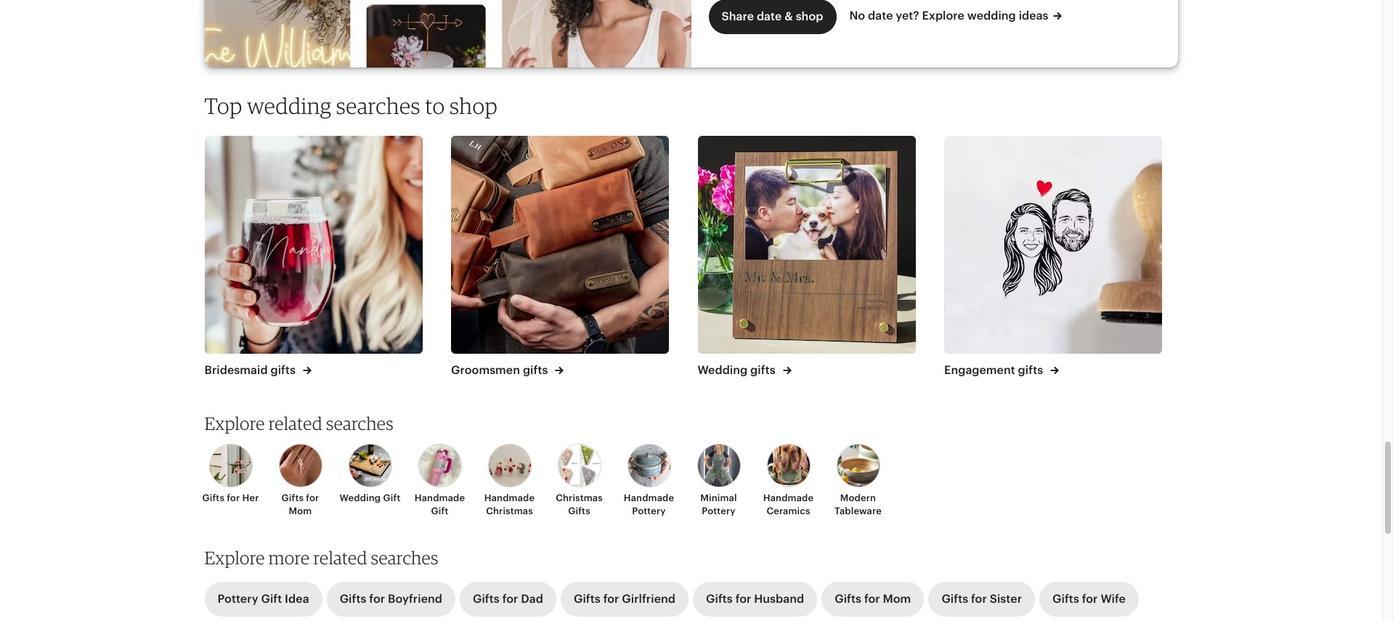 Task type: locate. For each thing, give the bounding box(es) containing it.
searches
[[336, 92, 421, 119], [326, 413, 394, 435], [371, 547, 439, 569]]

pottery left idea
[[218, 592, 258, 606]]

gifts for groomsmen
[[523, 363, 548, 377]]

handmade inside handmade gift link
[[415, 493, 465, 504]]

handmade inside the handmade pottery link
[[624, 493, 674, 504]]

girlfriend
[[622, 592, 676, 606]]

0 horizontal spatial gifts for mom link
[[270, 444, 331, 518]]

pottery inside handmade pottery
[[632, 506, 666, 517]]

gifts left husband
[[706, 592, 733, 606]]

wedding
[[698, 363, 748, 377], [340, 493, 381, 504]]

1 vertical spatial wedding
[[340, 493, 381, 504]]

0 horizontal spatial gift
[[261, 592, 282, 606]]

christmas
[[556, 493, 603, 504], [486, 506, 533, 517]]

1 vertical spatial searches
[[326, 413, 394, 435]]

wedding gifts
[[698, 363, 779, 377]]

gifts inside christmas gifts
[[568, 506, 591, 517]]

handmade pottery link
[[619, 444, 680, 518]]

explore for explore related searches
[[205, 413, 265, 435]]

0 horizontal spatial date
[[757, 10, 782, 24]]

1 horizontal spatial pottery
[[632, 506, 666, 517]]

wedding
[[968, 9, 1016, 23], [247, 92, 332, 119]]

explore up pottery gift idea
[[205, 547, 265, 569]]

modern tableware
[[835, 493, 882, 517]]

gifts for mom
[[282, 493, 319, 517], [835, 592, 912, 606]]

gifts for "gifts for dad" link
[[473, 592, 500, 606]]

gifts right the dad on the bottom
[[574, 592, 601, 606]]

explore
[[922, 9, 965, 23], [205, 413, 265, 435], [205, 547, 265, 569]]

1 vertical spatial related
[[314, 547, 367, 569]]

gifts inside bridesmaid gifts link
[[271, 363, 296, 377]]

date
[[868, 9, 893, 23], [757, 10, 782, 24]]

0 horizontal spatial shop
[[450, 92, 498, 119]]

gifts inside wedding gifts link
[[751, 363, 776, 377]]

for
[[227, 493, 240, 504], [306, 493, 319, 504], [369, 592, 385, 606], [503, 592, 518, 606], [604, 592, 619, 606], [736, 592, 752, 606], [865, 592, 881, 606], [972, 592, 987, 606], [1083, 592, 1098, 606]]

0 horizontal spatial mom
[[289, 506, 312, 517]]

christmas right handmade christmas
[[556, 493, 603, 504]]

pottery right christmas gifts
[[632, 506, 666, 517]]

gifts
[[271, 363, 296, 377], [523, 363, 548, 377], [751, 363, 776, 377], [1019, 363, 1044, 377]]

date right no on the right top
[[868, 9, 893, 23]]

0 vertical spatial christmas
[[556, 493, 603, 504]]

gifts right her
[[282, 493, 304, 504]]

handmade
[[415, 493, 465, 504], [485, 493, 535, 504], [624, 493, 674, 504], [764, 493, 814, 504]]

3 handmade from the left
[[624, 493, 674, 504]]

handmade inside the handmade christmas link
[[485, 493, 535, 504]]

gifts for dad
[[473, 592, 544, 606]]

gifts down explore more related searches
[[340, 592, 367, 606]]

date for yet?
[[868, 9, 893, 23]]

gifts for boyfriend link
[[327, 582, 456, 617]]

1 vertical spatial gift
[[431, 506, 449, 517]]

handmade right wedding gift
[[415, 493, 465, 504]]

for for gifts for boyfriend link
[[369, 592, 385, 606]]

handmade inside handmade ceramics link
[[764, 493, 814, 504]]

pottery inside minimal pottery
[[702, 506, 736, 517]]

for for the 'gifts for sister' link
[[972, 592, 987, 606]]

2 handmade from the left
[[485, 493, 535, 504]]

minimal
[[701, 493, 737, 504]]

searches for wedding
[[336, 92, 421, 119]]

gift left handmade gift
[[383, 493, 401, 504]]

gifts inside engagement gifts link
[[1019, 363, 1044, 377]]

gifts for mom link
[[270, 444, 331, 518], [822, 582, 925, 617]]

0 horizontal spatial wedding
[[340, 493, 381, 504]]

3 gifts from the left
[[751, 363, 776, 377]]

date left '&'
[[757, 10, 782, 24]]

0 vertical spatial gifts for mom
[[282, 493, 319, 517]]

4 handmade from the left
[[764, 493, 814, 504]]

christmas gifts link
[[549, 444, 610, 518]]

1 horizontal spatial gifts for mom link
[[822, 582, 925, 617]]

her
[[242, 493, 259, 504]]

0 horizontal spatial gifts for mom
[[282, 493, 319, 517]]

handmade gift link
[[409, 444, 471, 518]]

related down bridesmaid gifts
[[269, 413, 323, 435]]

gift for pottery
[[261, 592, 282, 606]]

gifts for wife
[[1053, 592, 1126, 606]]

0 vertical spatial wedding
[[968, 9, 1016, 23]]

gifts left sister
[[942, 592, 969, 606]]

related
[[269, 413, 323, 435], [314, 547, 367, 569]]

1 handmade from the left
[[415, 493, 465, 504]]

1 vertical spatial gifts for mom link
[[822, 582, 925, 617]]

1 horizontal spatial date
[[868, 9, 893, 23]]

gifts for sister
[[942, 592, 1022, 606]]

0 vertical spatial explore
[[922, 9, 965, 23]]

wedding gift link
[[340, 444, 401, 505]]

modern tableware link
[[828, 444, 889, 518]]

christmas right handmade gift
[[486, 506, 533, 517]]

handmade left christmas gifts
[[485, 493, 535, 504]]

pottery gift idea
[[218, 592, 309, 606]]

handmade up ceramics
[[764, 493, 814, 504]]

searches inside region
[[326, 413, 394, 435]]

2 vertical spatial gift
[[261, 592, 282, 606]]

gifts for girlfriend link
[[561, 582, 689, 617]]

gifts for her
[[202, 493, 259, 504]]

shop
[[796, 10, 824, 24], [450, 92, 498, 119]]

0 vertical spatial wedding
[[698, 363, 748, 377]]

mom inside explore related searches region
[[289, 506, 312, 517]]

gift left handmade christmas
[[431, 506, 449, 517]]

christmas gifts
[[556, 493, 603, 517]]

shop right to
[[450, 92, 498, 119]]

gifts for dad link
[[460, 582, 557, 617]]

gifts right husband
[[835, 592, 862, 606]]

assortment of wedding items that are available on etsy image
[[205, 0, 691, 68]]

0 horizontal spatial christmas
[[486, 506, 533, 517]]

searches up "wedding gift" link
[[326, 413, 394, 435]]

1 horizontal spatial gift
[[383, 493, 401, 504]]

searches left to
[[336, 92, 421, 119]]

wedding right top
[[247, 92, 332, 119]]

to
[[425, 92, 445, 119]]

gift inside handmade gift
[[431, 506, 449, 517]]

related inside region
[[269, 413, 323, 435]]

wife
[[1101, 592, 1126, 606]]

pottery for handmade pottery
[[632, 506, 666, 517]]

explore inside region
[[205, 413, 265, 435]]

share date & shop
[[722, 10, 824, 24]]

0 vertical spatial gift
[[383, 493, 401, 504]]

1 gifts from the left
[[271, 363, 296, 377]]

shop right '&'
[[796, 10, 824, 24]]

1 horizontal spatial wedding
[[698, 363, 748, 377]]

2 vertical spatial searches
[[371, 547, 439, 569]]

handmade for gift
[[415, 493, 465, 504]]

1 vertical spatial explore
[[205, 413, 265, 435]]

1 horizontal spatial shop
[[796, 10, 824, 24]]

0 vertical spatial mom
[[289, 506, 312, 517]]

gifts for boyfriend
[[340, 592, 443, 606]]

gifts right handmade christmas
[[568, 506, 591, 517]]

0 vertical spatial shop
[[796, 10, 824, 24]]

gifts left her
[[202, 493, 225, 504]]

gifts left 'wife'
[[1053, 592, 1080, 606]]

explore more related searches
[[205, 547, 439, 569]]

engagement gifts link
[[945, 136, 1163, 379]]

explore related searches
[[205, 413, 394, 435]]

pottery down minimal
[[702, 506, 736, 517]]

1 vertical spatial mom
[[883, 592, 912, 606]]

handmade for ceramics
[[764, 493, 814, 504]]

pottery
[[632, 506, 666, 517], [702, 506, 736, 517], [218, 592, 258, 606]]

for for gifts for husband link
[[736, 592, 752, 606]]

gifts inside groomsmen gifts link
[[523, 363, 548, 377]]

2 horizontal spatial gift
[[431, 506, 449, 517]]

groomsmen gifts
[[451, 363, 551, 377]]

gifts for bridesmaid
[[271, 363, 296, 377]]

gift for wedding
[[383, 493, 401, 504]]

gifts for wedding
[[751, 363, 776, 377]]

explore right yet?
[[922, 9, 965, 23]]

gifts left the dad on the bottom
[[473, 592, 500, 606]]

2 horizontal spatial pottery
[[702, 506, 736, 517]]

mom
[[289, 506, 312, 517], [883, 592, 912, 606]]

1 vertical spatial christmas
[[486, 506, 533, 517]]

engagement
[[945, 363, 1016, 377]]

2 gifts from the left
[[523, 363, 548, 377]]

gift for handmade
[[431, 506, 449, 517]]

handmade left minimal
[[624, 493, 674, 504]]

explore up gifts for her link
[[205, 413, 265, 435]]

wedding gift
[[340, 493, 401, 504]]

engagement gifts
[[945, 363, 1046, 377]]

0 vertical spatial gifts for mom link
[[270, 444, 331, 518]]

gift
[[383, 493, 401, 504], [431, 506, 449, 517], [261, 592, 282, 606]]

0 vertical spatial searches
[[336, 92, 421, 119]]

handmade christmas link
[[479, 444, 540, 518]]

4 gifts from the left
[[1019, 363, 1044, 377]]

date inside button
[[757, 10, 782, 24]]

0 vertical spatial related
[[269, 413, 323, 435]]

top wedding searches to shop
[[205, 92, 498, 119]]

wedding inside explore related searches region
[[340, 493, 381, 504]]

gifts for husband
[[706, 592, 805, 606]]

2 vertical spatial explore
[[205, 547, 265, 569]]

groomsmen gifts link
[[451, 136, 669, 379]]

related right more
[[314, 547, 367, 569]]

bridesmaid
[[205, 363, 268, 377]]

1 vertical spatial wedding
[[247, 92, 332, 119]]

handmade pottery
[[624, 493, 674, 517]]

husband
[[755, 592, 805, 606]]

1 vertical spatial gifts for mom
[[835, 592, 912, 606]]

gift left idea
[[261, 592, 282, 606]]

explore related searches region
[[196, 413, 1187, 545]]

idea
[[285, 592, 309, 606]]

wedding left ideas
[[968, 9, 1016, 23]]

gifts for engagement
[[1019, 363, 1044, 377]]

1 horizontal spatial wedding
[[968, 9, 1016, 23]]

searches up 'boyfriend'
[[371, 547, 439, 569]]

gifts
[[202, 493, 225, 504], [282, 493, 304, 504], [568, 506, 591, 517], [340, 592, 367, 606], [473, 592, 500, 606], [574, 592, 601, 606], [706, 592, 733, 606], [835, 592, 862, 606], [942, 592, 969, 606], [1053, 592, 1080, 606]]



Task type: describe. For each thing, give the bounding box(es) containing it.
1 vertical spatial shop
[[450, 92, 498, 119]]

handmade christmas
[[485, 493, 535, 517]]

&
[[785, 10, 793, 24]]

gifts for mom inside explore related searches region
[[282, 493, 319, 517]]

for for "gifts for dad" link
[[503, 592, 518, 606]]

searches for related
[[326, 413, 394, 435]]

gifts for her link
[[200, 444, 261, 505]]

ceramics
[[767, 506, 811, 517]]

0 horizontal spatial pottery
[[218, 592, 258, 606]]

tableware
[[835, 506, 882, 517]]

groomsmen
[[451, 363, 520, 377]]

no date yet? explore wedding ideas link
[[850, 0, 1062, 24]]

pottery gift idea link
[[205, 582, 322, 617]]

sister
[[990, 592, 1022, 606]]

gifts for husband link
[[693, 582, 818, 617]]

handmade for pottery
[[624, 493, 674, 504]]

for for gifts for wife link
[[1083, 592, 1098, 606]]

1 horizontal spatial gifts for mom
[[835, 592, 912, 606]]

gifts for gifts for wife link
[[1053, 592, 1080, 606]]

wedding gifts link
[[698, 136, 916, 379]]

handmade ceramics
[[764, 493, 814, 517]]

wedding for wedding gift
[[340, 493, 381, 504]]

gifts for wife link
[[1040, 582, 1139, 617]]

1 horizontal spatial christmas
[[556, 493, 603, 504]]

dad
[[521, 592, 544, 606]]

christmas inside handmade christmas
[[486, 506, 533, 517]]

gifts for gifts for husband link
[[706, 592, 733, 606]]

yet?
[[896, 9, 920, 23]]

bridesmaid gifts link
[[205, 136, 423, 379]]

explore for explore more related searches
[[205, 547, 265, 569]]

no
[[850, 9, 866, 23]]

top
[[205, 92, 242, 119]]

pottery for minimal pottery
[[702, 506, 736, 517]]

handmade for christmas
[[485, 493, 535, 504]]

date for &
[[757, 10, 782, 24]]

share date & shop button
[[709, 0, 837, 34]]

ideas
[[1019, 9, 1049, 23]]

gifts for gifts for boyfriend link
[[340, 592, 367, 606]]

gifts for sister link
[[929, 582, 1036, 617]]

gifts for girlfriend
[[574, 592, 676, 606]]

boyfriend
[[388, 592, 443, 606]]

gifts for the gifts for girlfriend link
[[574, 592, 601, 606]]

0 horizontal spatial wedding
[[247, 92, 332, 119]]

for for the gifts for girlfriend link
[[604, 592, 619, 606]]

no date yet? explore wedding ideas
[[850, 9, 1049, 23]]

bridesmaid gifts
[[205, 363, 299, 377]]

more
[[269, 547, 310, 569]]

modern
[[841, 493, 876, 504]]

1 horizontal spatial mom
[[883, 592, 912, 606]]

minimal pottery
[[701, 493, 737, 517]]

minimal pottery link
[[689, 444, 750, 518]]

gifts for bottom gifts for mom link
[[835, 592, 862, 606]]

wedding for wedding gifts
[[698, 363, 748, 377]]

handmade gift
[[415, 493, 465, 517]]

handmade ceramics link
[[758, 444, 819, 518]]

gifts for the 'gifts for sister' link
[[942, 592, 969, 606]]

shop inside button
[[796, 10, 824, 24]]

share
[[722, 10, 754, 24]]



Task type: vqa. For each thing, say whether or not it's contained in the screenshot.
the gifts in the Engagement gifts link
yes



